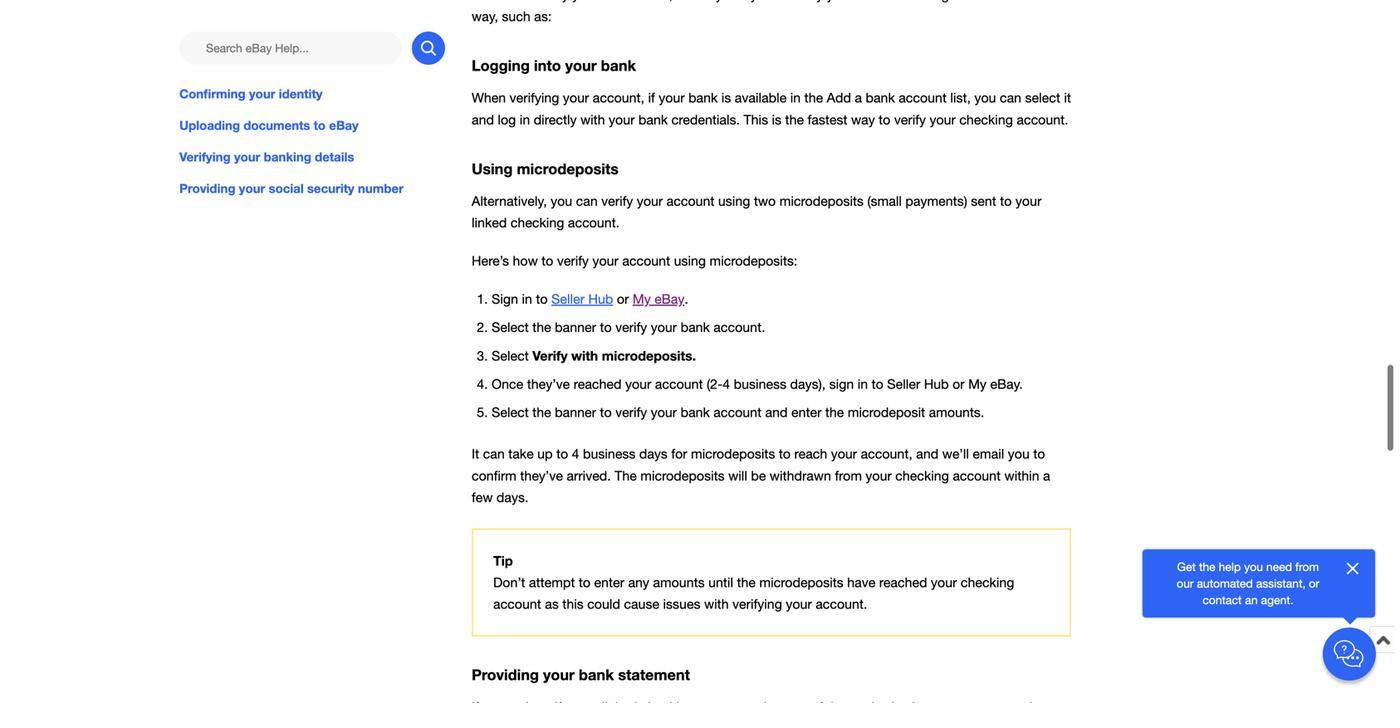 Task type: describe. For each thing, give the bounding box(es) containing it.
and inside it can take up to 4 business days for microdeposits to reach your account, and we'll email you to confirm they've arrived. the microdeposits will be withdrawn from your checking account within a few days.
[[917, 447, 939, 462]]

have
[[848, 575, 876, 591]]

automated
[[1198, 577, 1254, 591]]

account, inside when verifying your account, if your bank is available in the add a bank account list, you can select it and log in directly with your bank credentials. this is the fastest way to verify your checking account.
[[593, 90, 645, 106]]

when
[[472, 90, 506, 106]]

providing your social security number link
[[179, 180, 445, 198]]

select for select verify with microdeposits.
[[492, 349, 529, 364]]

uploading
[[179, 118, 240, 133]]

days),
[[791, 377, 826, 392]]

into
[[534, 57, 561, 74]]

you inside when verifying your account, if your bank is available in the add a bank account list, you can select it and log in directly with your bank credentials. this is the fastest way to verify your checking account.
[[975, 90, 997, 106]]

could
[[588, 597, 621, 612]]

if
[[472, 0, 479, 2]]

when verifying your account, if your bank is available in the add a bank account list, you can select it and log in directly with your bank credentials. this is the fastest way to verify your checking account.
[[472, 90, 1072, 127]]

verifying
[[179, 150, 231, 165]]

you inside it can take up to 4 business days for microdeposits to reach your account, and we'll email you to confirm they've arrived. the microdeposits will be withdrawn from your checking account within a few days.
[[1009, 447, 1030, 462]]

you inside get the help you need from our automated assistant, or contact an agent.
[[1245, 560, 1264, 574]]

sign
[[492, 292, 518, 307]]

verify up "as:"
[[537, 0, 569, 2]]

with inside when verifying your account, if your bank is available in the add a bank account list, you can select it and log in directly with your bank credentials. this is the fastest way to verify your checking account.
[[581, 112, 605, 127]]

as:
[[534, 9, 552, 24]]

directly
[[534, 112, 577, 127]]

bank down information,
[[601, 57, 636, 74]]

providing your bank statement
[[472, 667, 691, 684]]

identity
[[279, 86, 323, 101]]

ask
[[727, 0, 747, 2]]

uploading documents to ebay
[[179, 118, 359, 133]]

once
[[492, 377, 524, 392]]

1 horizontal spatial my
[[969, 377, 987, 392]]

two
[[754, 194, 776, 209]]

account left (2-
[[655, 377, 703, 392]]

to inside alternatively, you can verify your account using two microdeposits (small payments) sent to your linked checking account.
[[1001, 194, 1012, 209]]

bank down (2-
[[681, 405, 710, 421]]

confirm
[[472, 468, 517, 484]]

the inside tip don't attempt to enter any amounts until the microdeposits have reached your checking account as this could cause issues with verifying your account.
[[737, 575, 756, 591]]

verifying inside when verifying your account, if your bank is available in the add a bank account list, you can select it and log in directly with your bank credentials. this is the fastest way to verify your checking account.
[[510, 90, 560, 106]]

fastest
[[808, 112, 848, 127]]

agent.
[[1262, 594, 1294, 607]]

1 vertical spatial with
[[572, 348, 598, 364]]

0 vertical spatial they've
[[527, 377, 570, 392]]

account inside alternatively, you can verify your account using two microdeposits (small payments) sent to your linked checking account.
[[667, 194, 715, 209]]

microdeposits down the for
[[641, 468, 725, 484]]

verify up days
[[616, 405, 648, 421]]

0 horizontal spatial or
[[617, 292, 629, 307]]

linked inside alternatively, you can verify your account using two microdeposits (small payments) sent to your linked checking account.
[[472, 215, 507, 231]]

here's how to verify your account using microdeposits:
[[472, 254, 798, 269]]

banner for select the banner to verify your bank account and enter the microdeposit amounts.
[[555, 405, 597, 421]]

to up the microdeposit at the right
[[872, 377, 884, 392]]

security
[[307, 181, 355, 196]]

days
[[640, 447, 668, 462]]

issues
[[663, 597, 701, 612]]

select
[[1026, 90, 1061, 106]]

it
[[1065, 90, 1072, 106]]

to inside tip don't attempt to enter any amounts until the microdeposits have reached your checking account as this could cause issues with verifying your account.
[[579, 575, 591, 591]]

number
[[358, 181, 404, 196]]

checking inside it can take up to 4 business days for microdeposits to reach your account, and we'll email you to confirm they've arrived. the microdeposits will be withdrawn from your checking account within a few days.
[[896, 468, 950, 484]]

microdeposits inside alternatively, you can verify your account using two microdeposits (small payments) sent to your linked checking account.
[[780, 194, 864, 209]]

confirming
[[179, 86, 246, 101]]

it
[[472, 447, 480, 462]]

providing for providing your social security number
[[179, 181, 236, 196]]

withdrawn
[[770, 468, 832, 484]]

be
[[751, 468, 766, 484]]

can't
[[504, 0, 533, 2]]

select for select the banner to verify your bank account and enter the microdeposit amounts.
[[492, 405, 529, 421]]

using for two
[[719, 194, 751, 209]]

this
[[563, 597, 584, 612]]

attempt
[[529, 575, 575, 591]]

select the banner to verify your bank account.
[[492, 320, 766, 335]]

can inside it can take up to 4 business days for microdeposits to reach your account, and we'll email you to confirm they've arrived. the microdeposits will be withdrawn from your checking account within a few days.
[[483, 447, 505, 462]]

verifying your banking details
[[179, 150, 354, 165]]

microdeposits up will
[[691, 447, 776, 462]]

way
[[852, 112, 876, 127]]

logging
[[472, 57, 530, 74]]

to up within
[[1034, 447, 1046, 462]]

bank up way
[[866, 90, 896, 106]]

add
[[827, 90, 852, 106]]

verify inside when verifying your account, if your bank is available in the add a bank account list, you can select it and log in directly with your bank credentials. this is the fastest way to verify your checking account.
[[895, 112, 926, 127]]

don't
[[494, 575, 526, 591]]

help
[[1219, 560, 1242, 574]]

log
[[498, 112, 516, 127]]

from inside get the help you need from our automated assistant, or contact an agent.
[[1296, 560, 1320, 574]]

your inside verifying your banking details link
[[234, 150, 260, 165]]

banking
[[264, 150, 311, 165]]

bank down if
[[639, 112, 668, 127]]

list,
[[951, 90, 971, 106]]

microdeposits:
[[710, 254, 798, 269]]

if
[[649, 90, 655, 106]]

verify
[[533, 348, 568, 364]]

can inside when verifying your account, if your bank is available in the add a bank account list, you can select it and log in directly with your bank credentials. this is the fastest way to verify your checking account.
[[1000, 90, 1022, 106]]

ebay.
[[991, 377, 1024, 392]]

1 horizontal spatial seller
[[888, 377, 921, 392]]

this
[[744, 112, 769, 127]]

for
[[672, 447, 688, 462]]

any
[[629, 575, 650, 591]]

the left "fastest"
[[786, 112, 804, 127]]

you inside alternatively, you can verify your account using two microdeposits (small payments) sent to your linked checking account.
[[551, 194, 573, 209]]

you inside if we can't verify your information, we may ask you to verify your linked checking account another way, such as:
[[751, 0, 773, 2]]

the up verify
[[533, 320, 551, 335]]

need
[[1267, 560, 1293, 574]]

0 horizontal spatial seller
[[552, 292, 585, 307]]

we'll
[[943, 447, 970, 462]]

account. inside alternatively, you can verify your account using two microdeposits (small payments) sent to your linked checking account.
[[568, 215, 620, 231]]

4 business inside it can take up to 4 business days for microdeposits to reach your account, and we'll email you to confirm they've arrived. the microdeposits will be withdrawn from your checking account within a few days.
[[572, 447, 636, 462]]

using for microdeposits:
[[674, 254, 706, 269]]

will
[[729, 468, 748, 484]]

0 vertical spatial 4 business
[[723, 377, 787, 392]]

email
[[973, 447, 1005, 462]]

(small
[[868, 194, 902, 209]]

cause
[[624, 597, 660, 612]]

1 horizontal spatial hub
[[925, 377, 949, 392]]

microdeposits.
[[602, 348, 696, 364]]

to inside when verifying your account, if your bank is available in the add a bank account list, you can select it and log in directly with your bank credentials. this is the fastest way to verify your checking account.
[[879, 112, 891, 127]]

statement
[[618, 667, 691, 684]]

account inside if we can't verify your information, we may ask you to verify your linked checking account another way, such as:
[[953, 0, 1001, 2]]

logging into your bank
[[472, 57, 636, 74]]

confirming your identity link
[[179, 85, 445, 103]]

a inside when verifying your account, if your bank is available in the add a bank account list, you can select it and log in directly with your bank credentials. this is the fastest way to verify your checking account.
[[855, 90, 862, 106]]

until
[[709, 575, 734, 591]]

0 horizontal spatial ebay
[[329, 118, 359, 133]]

it can take up to 4 business days for microdeposits to reach your account, and we'll email you to confirm they've arrived. the microdeposits will be withdrawn from your checking account within a few days.
[[472, 447, 1051, 505]]

banner for select the banner to verify your bank account.
[[555, 320, 597, 335]]

account inside when verifying your account, if your bank is available in the add a bank account list, you can select it and log in directly with your bank credentials. this is the fastest way to verify your checking account.
[[899, 90, 947, 106]]

checking inside when verifying your account, if your bank is available in the add a bank account list, you can select it and log in directly with your bank credentials. this is the fastest way to verify your checking account.
[[960, 112, 1014, 127]]

1 horizontal spatial and
[[766, 405, 788, 421]]

account. up once they've reached your account (2-4 business days), sign in to seller hub or my ebay.
[[714, 320, 766, 335]]

0 horizontal spatial hub
[[589, 292, 614, 307]]

checking inside if we can't verify your information, we may ask you to verify your linked checking account another way, such as:
[[896, 0, 950, 2]]

tip
[[494, 553, 513, 569]]

in right the sign
[[858, 377, 868, 392]]

the left add
[[805, 90, 824, 106]]



Task type: locate. For each thing, give the bounding box(es) containing it.
account. up here's how to verify your account using microdeposits:
[[568, 215, 620, 231]]

0 horizontal spatial is
[[722, 90, 731, 106]]

2 horizontal spatial or
[[1310, 577, 1320, 591]]

you
[[751, 0, 773, 2], [975, 90, 997, 106], [551, 194, 573, 209], [1009, 447, 1030, 462], [1245, 560, 1264, 574]]

1 horizontal spatial 4 business
[[723, 377, 787, 392]]

account inside tip don't attempt to enter any amounts until the microdeposits have reached your checking account as this could cause issues with verifying your account.
[[494, 597, 542, 612]]

1 horizontal spatial enter
[[792, 405, 822, 421]]

to up this
[[579, 575, 591, 591]]

sign in to seller hub or my ebay .
[[492, 292, 689, 307]]

0 horizontal spatial verifying
[[510, 90, 560, 106]]

uploading documents to ebay link
[[179, 116, 445, 135]]

0 horizontal spatial a
[[855, 90, 862, 106]]

account left two
[[667, 194, 715, 209]]

can left select
[[1000, 90, 1022, 106]]

select the banner to verify your bank account and enter the microdeposit amounts.
[[492, 405, 985, 421]]

you down using microdeposits in the left top of the page
[[551, 194, 573, 209]]

account down email
[[953, 468, 1001, 484]]

0 vertical spatial verifying
[[510, 90, 560, 106]]

account, left if
[[593, 90, 645, 106]]

to right 'sign' on the left top
[[536, 292, 548, 307]]

details
[[315, 150, 354, 165]]

your inside providing your social security number link
[[239, 181, 265, 196]]

1 we from the left
[[483, 0, 500, 2]]

here's
[[472, 254, 509, 269]]

select up once
[[492, 349, 529, 364]]

account. inside tip don't attempt to enter any amounts until the microdeposits have reached your checking account as this could cause issues with verifying your account.
[[816, 597, 868, 612]]

1 vertical spatial my
[[969, 377, 987, 392]]

0 horizontal spatial and
[[472, 112, 494, 127]]

to down confirming your identity link
[[314, 118, 326, 133]]

enter inside tip don't attempt to enter any amounts until the microdeposits have reached your checking account as this could cause issues with verifying your account.
[[595, 575, 625, 591]]

you right help
[[1245, 560, 1264, 574]]

1 vertical spatial 4 business
[[572, 447, 636, 462]]

1 vertical spatial providing
[[472, 667, 539, 684]]

amounts
[[653, 575, 705, 591]]

confirming your identity
[[179, 86, 323, 101]]

microdeposits right two
[[780, 194, 864, 209]]

1 horizontal spatial reached
[[880, 575, 928, 591]]

payments)
[[906, 194, 968, 209]]

account inside it can take up to 4 business days for microdeposits to reach your account, and we'll email you to confirm they've arrived. the microdeposits will be withdrawn from your checking account within a few days.
[[953, 468, 1001, 484]]

account. down select
[[1017, 112, 1069, 127]]

credentials.
[[672, 112, 740, 127]]

1 vertical spatial from
[[1296, 560, 1320, 574]]

checking inside alternatively, you can verify your account using two microdeposits (small payments) sent to your linked checking account.
[[511, 215, 565, 231]]

1 select from the top
[[492, 320, 529, 335]]

get the help you need from our automated assistant, or contact an agent. tooltip
[[1170, 559, 1328, 609]]

1 vertical spatial a
[[1044, 468, 1051, 484]]

account,
[[593, 90, 645, 106], [861, 447, 913, 462]]

Search eBay Help... text field
[[179, 32, 402, 65]]

using
[[719, 194, 751, 209], [674, 254, 706, 269]]

days.
[[497, 490, 529, 505]]

2 we from the left
[[677, 0, 694, 2]]

using inside alternatively, you can verify your account using two microdeposits (small payments) sent to your linked checking account.
[[719, 194, 751, 209]]

get
[[1178, 560, 1197, 574]]

verifying your banking details link
[[179, 148, 445, 166]]

2 select from the top
[[492, 349, 529, 364]]

(2-
[[707, 377, 723, 392]]

microdeposits down directly
[[517, 160, 619, 178]]

1 horizontal spatial can
[[576, 194, 598, 209]]

2 vertical spatial and
[[917, 447, 939, 462]]

2 horizontal spatial and
[[917, 447, 939, 462]]

1 horizontal spatial providing
[[472, 667, 539, 684]]

the right get
[[1200, 560, 1216, 574]]

to right "how" on the left of page
[[542, 254, 554, 269]]

verify up here's how to verify your account using microdeposits:
[[602, 194, 633, 209]]

microdeposit
[[848, 405, 926, 421]]

0 vertical spatial from
[[835, 468, 862, 484]]

0 vertical spatial and
[[472, 112, 494, 127]]

enter
[[792, 405, 822, 421], [595, 575, 625, 591]]

1 vertical spatial ebay
[[655, 292, 685, 307]]

1 vertical spatial using
[[674, 254, 706, 269]]

the right until
[[737, 575, 756, 591]]

if we can't verify your information, we may ask you to verify your linked checking account another way, such as:
[[472, 0, 1050, 24]]

1 vertical spatial hub
[[925, 377, 949, 392]]

the down the sign
[[826, 405, 845, 421]]

you up within
[[1009, 447, 1030, 462]]

from right the withdrawn
[[835, 468, 862, 484]]

or inside get the help you need from our automated assistant, or contact an agent.
[[1310, 577, 1320, 591]]

0 vertical spatial is
[[722, 90, 731, 106]]

and inside when verifying your account, if your bank is available in the add a bank account list, you can select it and log in directly with your bank credentials. this is the fastest way to verify your checking account.
[[472, 112, 494, 127]]

1 vertical spatial verifying
[[733, 597, 783, 612]]

seller up verify
[[552, 292, 585, 307]]

0 vertical spatial using
[[719, 194, 751, 209]]

can
[[1000, 90, 1022, 106], [576, 194, 598, 209], [483, 447, 505, 462]]

account
[[953, 0, 1001, 2], [899, 90, 947, 106], [667, 194, 715, 209], [623, 254, 671, 269], [655, 377, 703, 392], [714, 405, 762, 421], [953, 468, 1001, 484], [494, 597, 542, 612]]

3 select from the top
[[492, 405, 529, 421]]

0 vertical spatial providing
[[179, 181, 236, 196]]

verify up seller hub link
[[557, 254, 589, 269]]

0 horizontal spatial we
[[483, 0, 500, 2]]

1 vertical spatial seller
[[888, 377, 921, 392]]

to right way
[[879, 112, 891, 127]]

1 vertical spatial linked
[[472, 215, 507, 231]]

my ebay link
[[633, 292, 685, 307]]

.
[[685, 292, 689, 307]]

is up credentials.
[[722, 90, 731, 106]]

0 vertical spatial can
[[1000, 90, 1022, 106]]

take
[[509, 447, 534, 462]]

the up up at the left bottom
[[533, 405, 551, 421]]

account, inside it can take up to 4 business days for microdeposits to reach your account, and we'll email you to confirm they've arrived. the microdeposits will be withdrawn from your checking account within a few days.
[[861, 447, 913, 462]]

get the help you need from our automated assistant, or contact an agent.
[[1177, 560, 1320, 607]]

microdeposits inside tip don't attempt to enter any amounts until the microdeposits have reached your checking account as this could cause issues with verifying your account.
[[760, 575, 844, 591]]

0 horizontal spatial using
[[674, 254, 706, 269]]

verifying down until
[[733, 597, 783, 612]]

0 vertical spatial my
[[633, 292, 651, 307]]

0 horizontal spatial reached
[[574, 377, 622, 392]]

an
[[1246, 594, 1259, 607]]

to inside if we can't verify your information, we may ask you to verify your linked checking account another way, such as:
[[776, 0, 788, 2]]

0 vertical spatial account,
[[593, 90, 645, 106]]

1 vertical spatial and
[[766, 405, 788, 421]]

1 horizontal spatial linked
[[857, 0, 892, 2]]

to right up at the left bottom
[[557, 447, 569, 462]]

0 horizontal spatial linked
[[472, 215, 507, 231]]

reached inside tip don't attempt to enter any amounts until the microdeposits have reached your checking account as this could cause issues with verifying your account.
[[880, 575, 928, 591]]

1 horizontal spatial or
[[953, 377, 965, 392]]

1 vertical spatial they've
[[520, 468, 563, 484]]

2 vertical spatial or
[[1310, 577, 1320, 591]]

1 vertical spatial enter
[[595, 575, 625, 591]]

0 horizontal spatial account,
[[593, 90, 645, 106]]

linked
[[857, 0, 892, 2], [472, 215, 507, 231]]

1 vertical spatial or
[[953, 377, 965, 392]]

0 horizontal spatial enter
[[595, 575, 625, 591]]

using left two
[[719, 194, 751, 209]]

amounts.
[[929, 405, 985, 421]]

1 vertical spatial select
[[492, 349, 529, 364]]

providing inside providing your social security number link
[[179, 181, 236, 196]]

1 horizontal spatial from
[[1296, 560, 1320, 574]]

0 vertical spatial hub
[[589, 292, 614, 307]]

account. inside when verifying your account, if your bank is available in the add a bank account list, you can select it and log in directly with your bank credentials. this is the fastest way to verify your checking account.
[[1017, 112, 1069, 127]]

bank left statement at the left of page
[[579, 667, 614, 684]]

we right if
[[483, 0, 500, 2]]

once they've reached your account (2-4 business days), sign in to seller hub or my ebay.
[[492, 377, 1024, 392]]

with right verify
[[572, 348, 598, 364]]

verify right ask
[[792, 0, 824, 2]]

2 vertical spatial with
[[705, 597, 729, 612]]

the
[[805, 90, 824, 106], [786, 112, 804, 127], [533, 320, 551, 335], [533, 405, 551, 421], [826, 405, 845, 421], [1200, 560, 1216, 574], [737, 575, 756, 591]]

to up select verify with microdeposits. on the left of the page
[[600, 320, 612, 335]]

account, down the microdeposit at the right
[[861, 447, 913, 462]]

2 vertical spatial can
[[483, 447, 505, 462]]

ebay up select the banner to verify your bank account.
[[655, 292, 685, 307]]

0 horizontal spatial from
[[835, 468, 862, 484]]

from right need on the bottom of page
[[1296, 560, 1320, 574]]

your inside confirming your identity link
[[249, 86, 275, 101]]

from inside it can take up to 4 business days for microdeposits to reach your account, and we'll email you to confirm they've arrived. the microdeposits will be withdrawn from your checking account within a few days.
[[835, 468, 862, 484]]

and down when
[[472, 112, 494, 127]]

select for select the banner to verify your bank account.
[[492, 320, 529, 335]]

in right log
[[520, 112, 530, 127]]

0 vertical spatial ebay
[[329, 118, 359, 133]]

enter up could
[[595, 575, 625, 591]]

a inside it can take up to 4 business days for microdeposits to reach your account, and we'll email you to confirm they've arrived. the microdeposits will be withdrawn from your checking account within a few days.
[[1044, 468, 1051, 484]]

1 horizontal spatial is
[[772, 112, 782, 127]]

to right ask
[[776, 0, 788, 2]]

another
[[1005, 0, 1050, 2]]

to right the sent
[[1001, 194, 1012, 209]]

0 vertical spatial seller
[[552, 292, 585, 307]]

and left we'll on the bottom right of page
[[917, 447, 939, 462]]

0 vertical spatial linked
[[857, 0, 892, 2]]

or up amounts.
[[953, 377, 965, 392]]

verify inside alternatively, you can verify your account using two microdeposits (small payments) sent to your linked checking account.
[[602, 194, 633, 209]]

seller
[[552, 292, 585, 307], [888, 377, 921, 392]]

banner down select verify with microdeposits. on the left of the page
[[555, 405, 597, 421]]

arrived.
[[567, 468, 611, 484]]

alternatively, you can verify your account using two microdeposits (small payments) sent to your linked checking account.
[[472, 194, 1042, 231]]

reached down select verify with microdeposits. on the left of the page
[[574, 377, 622, 392]]

1 vertical spatial is
[[772, 112, 782, 127]]

using microdeposits
[[472, 160, 619, 178]]

hub up select the banner to verify your bank account.
[[589, 292, 614, 307]]

is right this
[[772, 112, 782, 127]]

we
[[483, 0, 500, 2], [677, 0, 694, 2]]

0 horizontal spatial providing
[[179, 181, 236, 196]]

to down select verify with microdeposits. on the left of the page
[[600, 405, 612, 421]]

available
[[735, 90, 787, 106]]

0 vertical spatial with
[[581, 112, 605, 127]]

can right it
[[483, 447, 505, 462]]

banner
[[555, 320, 597, 335], [555, 405, 597, 421]]

microdeposits left have
[[760, 575, 844, 591]]

providing for providing your bank statement
[[472, 667, 539, 684]]

1 vertical spatial account,
[[861, 447, 913, 462]]

and down once they've reached your account (2-4 business days), sign in to seller hub or my ebay.
[[766, 405, 788, 421]]

1 banner from the top
[[555, 320, 597, 335]]

using
[[472, 160, 513, 178]]

a right within
[[1044, 468, 1051, 484]]

assistant,
[[1257, 577, 1307, 591]]

account.
[[1017, 112, 1069, 127], [568, 215, 620, 231], [714, 320, 766, 335], [816, 597, 868, 612]]

0 horizontal spatial 4 business
[[572, 447, 636, 462]]

with
[[581, 112, 605, 127], [572, 348, 598, 364], [705, 597, 729, 612]]

we left may
[[677, 0, 694, 2]]

1 vertical spatial banner
[[555, 405, 597, 421]]

0 vertical spatial or
[[617, 292, 629, 307]]

1 horizontal spatial ebay
[[655, 292, 685, 307]]

bank up credentials.
[[689, 90, 718, 106]]

account. down have
[[816, 597, 868, 612]]

a
[[855, 90, 862, 106], [1044, 468, 1051, 484]]

account left list,
[[899, 90, 947, 106]]

sent
[[972, 194, 997, 209]]

verifying up directly
[[510, 90, 560, 106]]

0 horizontal spatial can
[[483, 447, 505, 462]]

account down once they've reached your account (2-4 business days), sign in to seller hub or my ebay.
[[714, 405, 762, 421]]

2 vertical spatial select
[[492, 405, 529, 421]]

contact
[[1203, 594, 1243, 607]]

0 vertical spatial reached
[[574, 377, 622, 392]]

my left ebay.
[[969, 377, 987, 392]]

alternatively,
[[472, 194, 547, 209]]

tip don't attempt to enter any amounts until the microdeposits have reached your checking account as this could cause issues with verifying your account.
[[494, 553, 1015, 612]]

linked inside if we can't verify your information, we may ask you to verify your linked checking account another way, such as:
[[857, 0, 892, 2]]

few
[[472, 490, 493, 505]]

1 vertical spatial can
[[576, 194, 598, 209]]

banner down seller hub link
[[555, 320, 597, 335]]

2 banner from the top
[[555, 405, 597, 421]]

how
[[513, 254, 538, 269]]

reached right have
[[880, 575, 928, 591]]

within
[[1005, 468, 1040, 484]]

using up .
[[674, 254, 706, 269]]

in right 'sign' on the left top
[[522, 292, 533, 307]]

select inside select verify with microdeposits.
[[492, 349, 529, 364]]

my up select the banner to verify your bank account.
[[633, 292, 651, 307]]

verify right way
[[895, 112, 926, 127]]

can down using microdeposits in the left top of the page
[[576, 194, 598, 209]]

1 horizontal spatial a
[[1044, 468, 1051, 484]]

0 vertical spatial select
[[492, 320, 529, 335]]

to left reach
[[779, 447, 791, 462]]

select verify with microdeposits.
[[492, 348, 696, 364]]

the
[[615, 468, 637, 484]]

with right directly
[[581, 112, 605, 127]]

verifying
[[510, 90, 560, 106], [733, 597, 783, 612]]

in
[[791, 90, 801, 106], [520, 112, 530, 127], [522, 292, 533, 307], [858, 377, 868, 392]]

1 horizontal spatial we
[[677, 0, 694, 2]]

bank down .
[[681, 320, 710, 335]]

way,
[[472, 9, 499, 24]]

4 business up select the banner to verify your bank account and enter the microdeposit amounts.
[[723, 377, 787, 392]]

with down until
[[705, 597, 729, 612]]

2 horizontal spatial can
[[1000, 90, 1022, 106]]

such
[[502, 9, 531, 24]]

or up select the banner to verify your bank account.
[[617, 292, 629, 307]]

1 horizontal spatial account,
[[861, 447, 913, 462]]

our
[[1177, 577, 1194, 591]]

a right add
[[855, 90, 862, 106]]

microdeposits
[[517, 160, 619, 178], [780, 194, 864, 209], [691, 447, 776, 462], [641, 468, 725, 484], [760, 575, 844, 591]]

0 vertical spatial a
[[855, 90, 862, 106]]

1 horizontal spatial verifying
[[733, 597, 783, 612]]

from
[[835, 468, 862, 484], [1296, 560, 1320, 574]]

they've down verify
[[527, 377, 570, 392]]

with inside tip don't attempt to enter any amounts until the microdeposits have reached your checking account as this could cause issues with verifying your account.
[[705, 597, 729, 612]]

checking
[[896, 0, 950, 2], [960, 112, 1014, 127], [511, 215, 565, 231], [896, 468, 950, 484], [961, 575, 1015, 591]]

account up my ebay link
[[623, 254, 671, 269]]

0 horizontal spatial my
[[633, 292, 651, 307]]

verifying inside tip don't attempt to enter any amounts until the microdeposits have reached your checking account as this could cause issues with verifying your account.
[[733, 597, 783, 612]]

verify up microdeposits.
[[616, 320, 648, 335]]

0 vertical spatial banner
[[555, 320, 597, 335]]

or right assistant,
[[1310, 577, 1320, 591]]

reach
[[795, 447, 828, 462]]

checking inside tip don't attempt to enter any amounts until the microdeposits have reached your checking account as this could cause issues with verifying your account.
[[961, 575, 1015, 591]]

ebay up the details
[[329, 118, 359, 133]]

1 vertical spatial reached
[[880, 575, 928, 591]]

1 horizontal spatial using
[[719, 194, 751, 209]]

0 vertical spatial enter
[[792, 405, 822, 421]]

seller hub link
[[552, 292, 614, 307]]

seller up the microdeposit at the right
[[888, 377, 921, 392]]

you right ask
[[751, 0, 773, 2]]

the inside get the help you need from our automated assistant, or contact an agent.
[[1200, 560, 1216, 574]]

they've
[[527, 377, 570, 392], [520, 468, 563, 484]]

they've inside it can take up to 4 business days for microdeposits to reach your account, and we'll email you to confirm they've arrived. the microdeposits will be withdrawn from your checking account within a few days.
[[520, 468, 563, 484]]

can inside alternatively, you can verify your account using two microdeposits (small payments) sent to your linked checking account.
[[576, 194, 598, 209]]

4 business up arrived.
[[572, 447, 636, 462]]

select down 'sign' on the left top
[[492, 320, 529, 335]]

or
[[617, 292, 629, 307], [953, 377, 965, 392], [1310, 577, 1320, 591]]

account down don't
[[494, 597, 542, 612]]

in right available
[[791, 90, 801, 106]]

sign
[[830, 377, 854, 392]]

enter down days),
[[792, 405, 822, 421]]



Task type: vqa. For each thing, say whether or not it's contained in the screenshot.
'watch Hoover One PWR System Cordless Blower BH57225 Lightweight & Powerful New In Box' IMAGE heading
no



